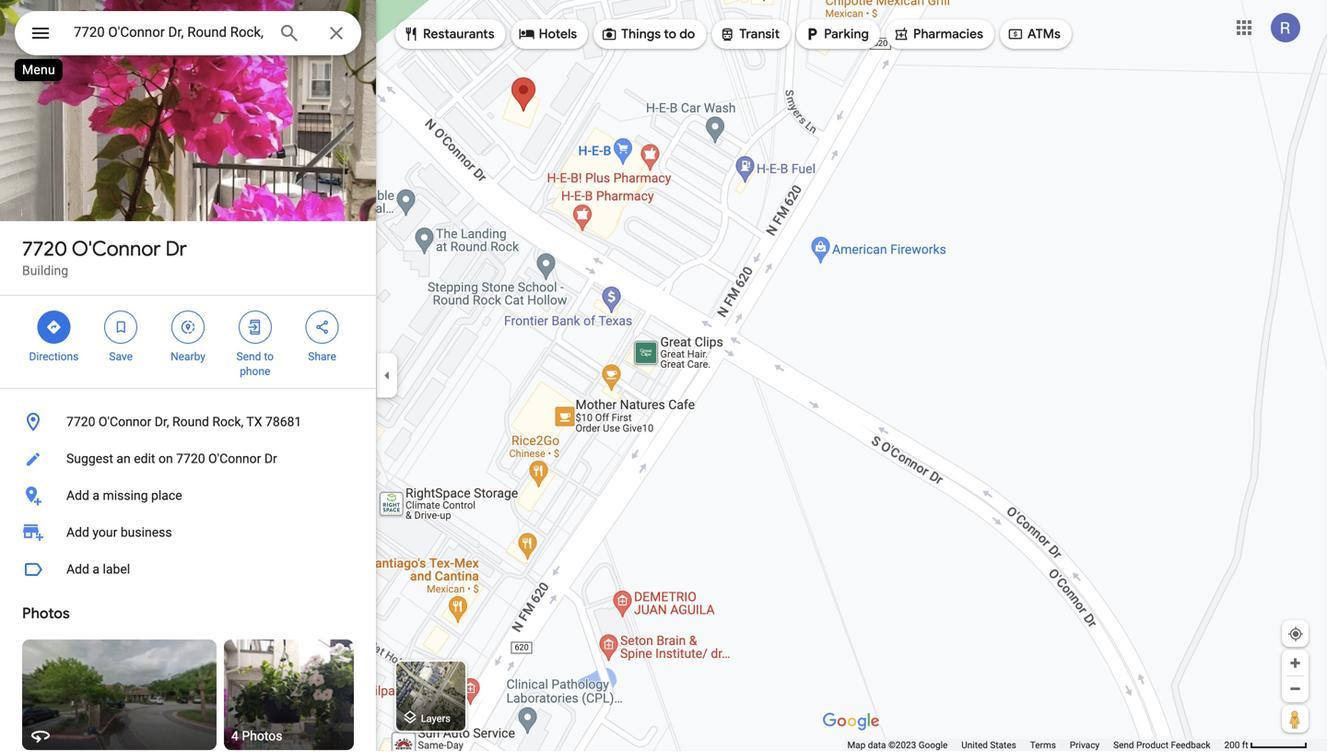 Task type: describe. For each thing, give the bounding box(es) containing it.

[[314, 317, 331, 337]]

4 photos
[[231, 729, 283, 744]]

200
[[1225, 740, 1240, 751]]

states
[[991, 740, 1017, 751]]

 hotels
[[519, 24, 577, 44]]

ft
[[1243, 740, 1249, 751]]

 button
[[15, 11, 66, 59]]


[[46, 317, 62, 337]]

feedback
[[1171, 740, 1211, 751]]

things
[[622, 26, 661, 42]]

label
[[103, 562, 130, 577]]


[[804, 24, 821, 44]]

data
[[868, 740, 886, 751]]

78681
[[266, 414, 302, 430]]

 restaurants
[[403, 24, 495, 44]]

add for add a missing place
[[66, 488, 89, 503]]


[[113, 317, 129, 337]]

o'connor inside button
[[208, 451, 261, 467]]

share
[[308, 350, 336, 363]]

restaurants
[[423, 26, 495, 42]]

missing
[[103, 488, 148, 503]]

suggest an edit on 7720 o'connor dr button
[[0, 441, 376, 478]]

phone
[[240, 365, 270, 378]]

dr inside button
[[264, 451, 277, 467]]

none field inside 7720 o'connor dr, round rock, tx 78681 field
[[74, 21, 264, 43]]

parking
[[824, 26, 869, 42]]

united states
[[962, 740, 1017, 751]]

map
[[848, 740, 866, 751]]

7720 for dr
[[22, 236, 67, 262]]

o'connor for dr,
[[99, 414, 151, 430]]

200 ft button
[[1225, 740, 1308, 751]]


[[1008, 24, 1024, 44]]

add your business link
[[0, 514, 376, 551]]

place
[[151, 488, 182, 503]]

to inside  things to do
[[664, 26, 677, 42]]

7720 o'connor dr building
[[22, 236, 187, 278]]

©2023
[[889, 740, 917, 751]]

tx
[[247, 414, 262, 430]]

an
[[117, 451, 131, 467]]


[[519, 24, 535, 44]]

add for add a label
[[66, 562, 89, 577]]

a for missing
[[93, 488, 100, 503]]

collapse side panel image
[[377, 366, 397, 386]]

add a missing place button
[[0, 478, 376, 514]]

round
[[172, 414, 209, 430]]

your
[[93, 525, 117, 540]]

united
[[962, 740, 988, 751]]

7720 inside suggest an edit on 7720 o'connor dr button
[[176, 451, 205, 467]]



Task type: vqa. For each thing, say whether or not it's contained in the screenshot.
bottommost Austin,
no



Task type: locate. For each thing, give the bounding box(es) containing it.
suggest an edit on 7720 o'connor dr
[[66, 451, 277, 467]]

4 photos button
[[224, 640, 354, 751]]

7720 o'connor dr, round rock, tx 78681 button
[[0, 404, 376, 441]]

send product feedback button
[[1114, 739, 1211, 751]]

 pharmacies
[[893, 24, 984, 44]]

dr inside "7720 o'connor dr building"
[[165, 236, 187, 262]]

privacy button
[[1070, 739, 1100, 751]]

7720 o'connor dr main content
[[0, 0, 376, 751]]

1 horizontal spatial dr
[[264, 451, 277, 467]]

0 horizontal spatial dr
[[165, 236, 187, 262]]

to up phone
[[264, 350, 274, 363]]

0 vertical spatial send
[[237, 350, 261, 363]]

dr down "78681"
[[264, 451, 277, 467]]


[[719, 24, 736, 44]]

2 add from the top
[[66, 525, 89, 540]]

o'connor inside "7720 o'connor dr building"
[[72, 236, 161, 262]]

o'connor down rock,
[[208, 451, 261, 467]]

dr up 
[[165, 236, 187, 262]]


[[247, 317, 264, 337]]

add inside button
[[66, 562, 89, 577]]

on
[[159, 451, 173, 467]]

0 horizontal spatial to
[[264, 350, 274, 363]]

1 vertical spatial 7720
[[66, 414, 95, 430]]

7720 inside 7720 o'connor dr, round rock, tx 78681 button
[[66, 414, 95, 430]]

add a label button
[[0, 551, 376, 588]]

7720 O'Connor Dr, Round Rock, TX 78681 field
[[15, 11, 361, 55]]

1 vertical spatial add
[[66, 525, 89, 540]]

terms
[[1031, 740, 1056, 751]]

to left do
[[664, 26, 677, 42]]

o'connor up an on the left bottom of page
[[99, 414, 151, 430]]

atms
[[1028, 26, 1061, 42]]

7720 up building
[[22, 236, 67, 262]]

add
[[66, 488, 89, 503], [66, 525, 89, 540], [66, 562, 89, 577]]

suggest
[[66, 451, 113, 467]]

a for label
[[93, 562, 100, 577]]

add inside button
[[66, 488, 89, 503]]

1 add from the top
[[66, 488, 89, 503]]

add for add your business
[[66, 525, 89, 540]]

send left product
[[1114, 740, 1135, 751]]

actions for 7720 o'connor dr region
[[0, 296, 376, 388]]

footer
[[848, 739, 1225, 751]]

7720 up suggest
[[66, 414, 95, 430]]

save
[[109, 350, 133, 363]]

2 vertical spatial add
[[66, 562, 89, 577]]

edit
[[134, 451, 155, 467]]

business
[[121, 525, 172, 540]]

nearby
[[171, 350, 206, 363]]

dr,
[[155, 414, 169, 430]]

0 vertical spatial 7720
[[22, 236, 67, 262]]

7720 for dr,
[[66, 414, 95, 430]]

send for send to phone
[[237, 350, 261, 363]]

1 horizontal spatial photos
[[242, 729, 283, 744]]

footer inside google maps element
[[848, 739, 1225, 751]]

zoom in image
[[1289, 656, 1303, 670]]

send
[[237, 350, 261, 363], [1114, 740, 1135, 751]]

1 a from the top
[[93, 488, 100, 503]]

footer containing map data ©2023 google
[[848, 739, 1225, 751]]

a left the missing
[[93, 488, 100, 503]]

1 vertical spatial to
[[264, 350, 274, 363]]

a inside button
[[93, 562, 100, 577]]

o'connor up 
[[72, 236, 161, 262]]

transit
[[740, 26, 780, 42]]

0 vertical spatial a
[[93, 488, 100, 503]]

0 vertical spatial dr
[[165, 236, 187, 262]]

4
[[231, 729, 239, 744]]

united states button
[[962, 739, 1017, 751]]

add left "label"
[[66, 562, 89, 577]]

0 vertical spatial photos
[[22, 604, 70, 623]]

pharmacies
[[914, 26, 984, 42]]

photos
[[22, 604, 70, 623], [242, 729, 283, 744]]

add down suggest
[[66, 488, 89, 503]]

0 horizontal spatial send
[[237, 350, 261, 363]]

7720 inside "7720 o'connor dr building"
[[22, 236, 67, 262]]


[[601, 24, 618, 44]]


[[403, 24, 420, 44]]

send inside button
[[1114, 740, 1135, 751]]

layers
[[421, 713, 451, 725]]

zoom out image
[[1289, 682, 1303, 696]]

None field
[[74, 21, 264, 43]]

2 vertical spatial o'connor
[[208, 451, 261, 467]]

send to phone
[[237, 350, 274, 378]]

2 vertical spatial 7720
[[176, 451, 205, 467]]

dr
[[165, 236, 187, 262], [264, 451, 277, 467]]

terms button
[[1031, 739, 1056, 751]]

google maps element
[[0, 0, 1328, 751]]

google account: ruby anderson  
(rubyanndersson@gmail.com) image
[[1271, 13, 1301, 43]]

 parking
[[804, 24, 869, 44]]

0 horizontal spatial photos
[[22, 604, 70, 623]]

rock,
[[212, 414, 244, 430]]

0 vertical spatial o'connor
[[72, 236, 161, 262]]


[[30, 20, 52, 47]]

show street view coverage image
[[1283, 705, 1309, 733]]

200 ft
[[1225, 740, 1249, 751]]

0 vertical spatial to
[[664, 26, 677, 42]]


[[180, 317, 196, 337]]

1 vertical spatial photos
[[242, 729, 283, 744]]

7720
[[22, 236, 67, 262], [66, 414, 95, 430], [176, 451, 205, 467]]

photos down add a label
[[22, 604, 70, 623]]

send for send product feedback
[[1114, 740, 1135, 751]]

a left "label"
[[93, 562, 100, 577]]

a
[[93, 488, 100, 503], [93, 562, 100, 577]]

add left your
[[66, 525, 89, 540]]

1 vertical spatial dr
[[264, 451, 277, 467]]

send up phone
[[237, 350, 261, 363]]

add your business
[[66, 525, 172, 540]]

1 vertical spatial o'connor
[[99, 414, 151, 430]]

3 add from the top
[[66, 562, 89, 577]]

o'connor inside button
[[99, 414, 151, 430]]

do
[[680, 26, 695, 42]]

show your location image
[[1288, 626, 1305, 643]]

 things to do
[[601, 24, 695, 44]]

1 horizontal spatial send
[[1114, 740, 1135, 751]]

send product feedback
[[1114, 740, 1211, 751]]

directions
[[29, 350, 79, 363]]

add inside 'link'
[[66, 525, 89, 540]]

privacy
[[1070, 740, 1100, 751]]

to
[[664, 26, 677, 42], [264, 350, 274, 363]]

send inside 'send to phone'
[[237, 350, 261, 363]]

photos right 4
[[242, 729, 283, 744]]

7720 right on
[[176, 451, 205, 467]]

google
[[919, 740, 948, 751]]

 transit
[[719, 24, 780, 44]]


[[893, 24, 910, 44]]

product
[[1137, 740, 1169, 751]]

 search field
[[15, 11, 361, 59]]

 atms
[[1008, 24, 1061, 44]]

0 vertical spatial add
[[66, 488, 89, 503]]

o'connor for dr
[[72, 236, 161, 262]]

photos inside button
[[242, 729, 283, 744]]

2 a from the top
[[93, 562, 100, 577]]

hotels
[[539, 26, 577, 42]]

1 horizontal spatial to
[[664, 26, 677, 42]]

to inside 'send to phone'
[[264, 350, 274, 363]]

1 vertical spatial send
[[1114, 740, 1135, 751]]

map data ©2023 google
[[848, 740, 948, 751]]

7720 o'connor dr, round rock, tx 78681
[[66, 414, 302, 430]]

building
[[22, 263, 68, 278]]

a inside button
[[93, 488, 100, 503]]

o'connor
[[72, 236, 161, 262], [99, 414, 151, 430], [208, 451, 261, 467]]

add a missing place
[[66, 488, 182, 503]]

1 vertical spatial a
[[93, 562, 100, 577]]

add a label
[[66, 562, 130, 577]]



